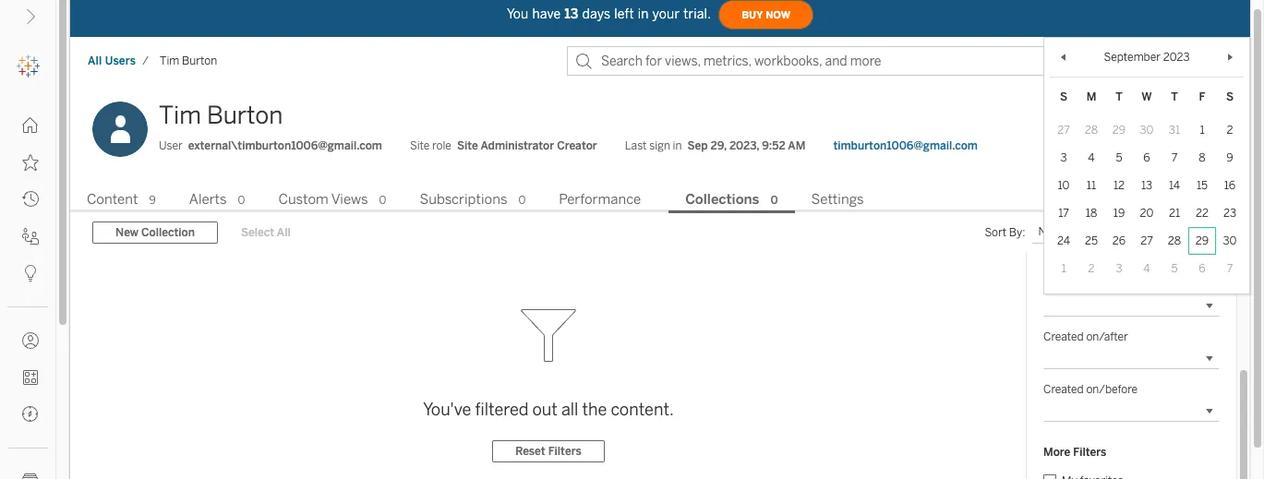Task type: locate. For each thing, give the bounding box(es) containing it.
sort
[[985, 226, 1007, 239]]

saturday, september 2, 2023 cell
[[1217, 116, 1244, 144]]

tuesday, september 19, 2023 cell
[[1106, 199, 1133, 227]]

burton right /
[[182, 55, 217, 67]]

27 inside cell
[[1141, 235, 1154, 248]]

friday, september 1, 2023 cell
[[1189, 116, 1217, 144]]

2 row from the top
[[1050, 144, 1244, 172]]

created for created on/after
[[1044, 331, 1084, 344]]

t left f column header
[[1172, 90, 1179, 103]]

27 for sunday, august 27, 2023 cell
[[1058, 124, 1070, 137]]

timburton1006@gmail.com
[[834, 139, 978, 152]]

/
[[142, 55, 149, 67]]

friday, september 29, 2023 cell
[[1189, 227, 1217, 255]]

t left w
[[1116, 90, 1123, 103]]

0 horizontal spatial 13
[[565, 6, 579, 22]]

0 down the administrator
[[519, 194, 526, 207]]

0 vertical spatial on/before
[[1091, 278, 1142, 291]]

burton up user external\timburton1006@gmail.com
[[207, 101, 283, 130]]

27
[[1058, 124, 1070, 137], [1141, 235, 1154, 248]]

1 vertical spatial 5
[[1172, 262, 1178, 275]]

18
[[1086, 207, 1098, 220]]

21
[[1169, 207, 1181, 220]]

1 horizontal spatial 5
[[1172, 262, 1178, 275]]

0 vertical spatial 13
[[565, 6, 579, 22]]

0 vertical spatial created
[[1044, 331, 1084, 344]]

buy now
[[742, 9, 791, 21]]

29 inside "cell"
[[1113, 124, 1126, 137]]

1 horizontal spatial filters
[[1074, 446, 1107, 459]]

1 filters from the left
[[548, 446, 582, 459]]

1 horizontal spatial all
[[277, 226, 291, 239]]

in right sign
[[673, 139, 682, 152]]

1 horizontal spatial 4
[[1144, 262, 1151, 275]]

0 horizontal spatial 27
[[1058, 124, 1070, 137]]

1 vertical spatial 27
[[1141, 235, 1154, 248]]

2
[[1227, 124, 1234, 137], [1089, 262, 1095, 275]]

3 row from the top
[[1050, 172, 1244, 199]]

3 0 from the left
[[519, 194, 526, 207]]

1 horizontal spatial 2
[[1227, 124, 1234, 137]]

3 inside cell
[[1061, 151, 1067, 164]]

monday, august 28, 2023 cell
[[1078, 116, 1106, 144]]

on/before up the created on/before 'text field'
[[1087, 383, 1138, 396]]

0 vertical spatial 9
[[1227, 151, 1234, 164]]

s
[[1060, 90, 1068, 103], [1227, 90, 1234, 103]]

all right select on the top left
[[277, 226, 291, 239]]

6 for wednesday, september 6, 2023 cell
[[1144, 151, 1151, 164]]

1 horizontal spatial 6
[[1199, 262, 1206, 275]]

tuesday, october 3, 2023 cell
[[1106, 255, 1133, 283]]

30 inside saturday, september 30, 2023 cell
[[1224, 235, 1237, 248]]

0 vertical spatial tim
[[160, 55, 179, 67]]

0 vertical spatial 2
[[1227, 124, 1234, 137]]

11
[[1087, 179, 1097, 192]]

alerts
[[189, 191, 227, 208]]

on/before
[[1091, 278, 1142, 291], [1087, 383, 1138, 396]]

1 vertical spatial on/before
[[1087, 383, 1138, 396]]

5
[[1116, 151, 1123, 164], [1172, 262, 1178, 275]]

1 row from the top
[[1050, 116, 1244, 144]]

0 horizontal spatial t
[[1116, 90, 1123, 103]]

2 t from the left
[[1172, 90, 1179, 103]]

1 vertical spatial burton
[[207, 101, 283, 130]]

0 for custom views
[[379, 194, 387, 207]]

1 horizontal spatial s
[[1227, 90, 1234, 103]]

wednesday, september 13, 2023 cell
[[1133, 172, 1161, 199]]

you
[[507, 6, 529, 22]]

more
[[1044, 446, 1071, 459]]

5 inside "tuesday, september 5, 2023" cell
[[1116, 151, 1123, 164]]

1 vertical spatial 4
[[1144, 262, 1151, 275]]

created left on/after
[[1044, 331, 1084, 344]]

reset filters
[[516, 446, 582, 459]]

0 horizontal spatial 5
[[1116, 151, 1123, 164]]

28 inside "cell"
[[1168, 235, 1182, 248]]

created down the created on/after on the right bottom of the page
[[1044, 383, 1084, 396]]

0 vertical spatial 27
[[1058, 124, 1070, 137]]

2 for saturday, september 2, 2023 cell
[[1227, 124, 1234, 137]]

content.
[[611, 400, 674, 421]]

2 t column header from the left
[[1161, 83, 1189, 111]]

1 up friday, september 8, 2023 cell
[[1200, 124, 1205, 137]]

1 0 from the left
[[238, 194, 245, 207]]

0 horizontal spatial filters
[[548, 446, 582, 459]]

1 horizontal spatial 1
[[1200, 124, 1205, 137]]

3 inside cell
[[1116, 262, 1123, 275]]

on/before for created on/before
[[1087, 383, 1138, 396]]

the
[[582, 400, 607, 421]]

wednesday, september 6, 2023 cell
[[1133, 144, 1161, 172]]

6 inside cell
[[1199, 262, 1206, 275]]

4 0 from the left
[[771, 194, 778, 207]]

0 vertical spatial 6
[[1144, 151, 1151, 164]]

role
[[432, 139, 452, 152]]

tim right /
[[160, 55, 179, 67]]

0 horizontal spatial 3
[[1061, 151, 1067, 164]]

1 horizontal spatial site
[[457, 139, 478, 152]]

0 horizontal spatial 4
[[1089, 151, 1095, 164]]

s right f column header
[[1227, 90, 1234, 103]]

1 vertical spatial created
[[1044, 383, 1084, 396]]

saturday, october 7, 2023 cell
[[1217, 255, 1244, 283]]

1 vertical spatial 30
[[1224, 235, 1237, 248]]

new collection
[[115, 226, 195, 239]]

s for 1st s column header from the left
[[1060, 90, 1068, 103]]

1 created from the top
[[1044, 331, 1084, 344]]

28 right wednesday, september 27, 2023 cell
[[1168, 235, 1182, 248]]

13 left days
[[565, 6, 579, 22]]

creator
[[557, 139, 597, 152]]

all inside button
[[277, 226, 291, 239]]

1 horizontal spatial s column header
[[1217, 83, 1244, 111]]

all
[[562, 400, 579, 421]]

2 up "modified on/before"
[[1089, 262, 1095, 275]]

0 horizontal spatial 7
[[1172, 151, 1178, 164]]

1 horizontal spatial t column header
[[1161, 83, 1189, 111]]

row containing 3
[[1050, 144, 1244, 172]]

site right role
[[457, 139, 478, 152]]

3 for the sunday, september 3, 2023 cell
[[1061, 151, 1067, 164]]

9 up new collection
[[149, 194, 156, 207]]

1 s from the left
[[1060, 90, 1068, 103]]

new
[[115, 226, 139, 239]]

30 right tuesday, august 29, 2023 "cell"
[[1140, 124, 1154, 137]]

reset filters button
[[493, 441, 605, 463]]

27 right tuesday, september 26, 2023 cell
[[1141, 235, 1154, 248]]

content
[[87, 191, 138, 208]]

thursday, september 28, 2023 cell
[[1161, 227, 1189, 255]]

27 inside cell
[[1058, 124, 1070, 137]]

0 vertical spatial 7
[[1172, 151, 1178, 164]]

1 vertical spatial 1
[[1062, 262, 1067, 275]]

29 down friday, september 22, 2023 cell
[[1196, 235, 1209, 248]]

13 inside cell
[[1142, 179, 1153, 192]]

6 left saturday, october 7, 2023 cell
[[1199, 262, 1206, 275]]

4 for monday, september 4, 2023 cell
[[1089, 151, 1095, 164]]

f column header
[[1189, 83, 1217, 111]]

sunday, september 3, 2023 cell
[[1050, 144, 1078, 172]]

1 horizontal spatial 27
[[1141, 235, 1154, 248]]

27 up the sunday, september 3, 2023 cell
[[1058, 124, 1070, 137]]

t for second 't' column header from the left
[[1172, 90, 1179, 103]]

trial.
[[684, 6, 711, 22]]

7
[[1172, 151, 1178, 164], [1227, 262, 1234, 275]]

0 vertical spatial in
[[638, 6, 649, 22]]

row header
[[1050, 83, 1244, 111]]

1 t from the left
[[1116, 90, 1123, 103]]

6 right "tuesday, september 5, 2023" cell
[[1144, 151, 1151, 164]]

0 horizontal spatial 29
[[1113, 124, 1126, 137]]

thursday, august 31, 2023 cell
[[1161, 116, 1189, 144]]

0 right views
[[379, 194, 387, 207]]

by:
[[1010, 226, 1026, 239]]

sep
[[688, 139, 708, 152]]

s column header
[[1050, 83, 1078, 111], [1217, 83, 1244, 111]]

row containing 27
[[1050, 116, 1244, 144]]

0 horizontal spatial 2
[[1089, 262, 1095, 275]]

0 horizontal spatial 28
[[1085, 124, 1099, 137]]

0 horizontal spatial 30
[[1140, 124, 1154, 137]]

filters right reset
[[548, 446, 582, 459]]

1 horizontal spatial t
[[1172, 90, 1179, 103]]

0 vertical spatial 1
[[1200, 124, 1205, 137]]

5 right monday, september 4, 2023 cell
[[1116, 151, 1123, 164]]

1 vertical spatial in
[[673, 139, 682, 152]]

Created on/before text field
[[1044, 400, 1220, 422]]

2 right "friday, september 1, 2023" cell
[[1227, 124, 1234, 137]]

0 for alerts
[[238, 194, 245, 207]]

4 right "tuesday, october 3, 2023" cell
[[1144, 262, 1151, 275]]

t column header left w
[[1106, 83, 1133, 111]]

am
[[788, 139, 806, 152]]

1 vertical spatial 6
[[1199, 262, 1206, 275]]

0 for subscriptions
[[519, 194, 526, 207]]

5 right 'wednesday, october 4, 2023' cell
[[1172, 262, 1178, 275]]

29 up "tuesday, september 5, 2023" cell
[[1113, 124, 1126, 137]]

0 horizontal spatial site
[[410, 139, 430, 152]]

9 up 16
[[1227, 151, 1234, 164]]

modified on/before
[[1044, 278, 1142, 291]]

30 inside wednesday, august 30, 2023 cell
[[1140, 124, 1154, 137]]

6 inside cell
[[1144, 151, 1151, 164]]

burton inside main content
[[207, 101, 283, 130]]

1 vertical spatial tim burton
[[159, 101, 283, 130]]

1 s column header from the left
[[1050, 83, 1078, 111]]

collection
[[141, 226, 195, 239]]

6 row from the top
[[1050, 255, 1244, 283]]

28 for the monday, august 28, 2023 cell
[[1085, 124, 1099, 137]]

tuesday, september 5, 2023 cell
[[1106, 144, 1133, 172]]

0 vertical spatial 29
[[1113, 124, 1126, 137]]

3
[[1061, 151, 1067, 164], [1116, 262, 1123, 275]]

select
[[241, 226, 274, 239]]

0 horizontal spatial t column header
[[1106, 83, 1133, 111]]

last sign in sep 29, 2023, 9:52 am
[[625, 139, 806, 152]]

5 row from the top
[[1050, 227, 1244, 255]]

2 filters from the left
[[1074, 446, 1107, 459]]

29 for friday, september 29, 2023 cell
[[1196, 235, 1209, 248]]

t column header
[[1106, 83, 1133, 111], [1161, 83, 1189, 111]]

tim burton element
[[154, 55, 223, 67]]

7 inside cell
[[1172, 151, 1178, 164]]

row containing 17
[[1050, 199, 1244, 227]]

t column header left f
[[1161, 83, 1189, 111]]

name (a–z) button
[[1031, 222, 1134, 244]]

0 horizontal spatial s column header
[[1050, 83, 1078, 111]]

s column header left m
[[1050, 83, 1078, 111]]

1 vertical spatial 28
[[1168, 235, 1182, 248]]

tim burton
[[160, 55, 217, 67], [159, 101, 283, 130]]

1 vertical spatial 7
[[1227, 262, 1234, 275]]

tim
[[160, 55, 179, 67], [159, 101, 201, 130]]

1 horizontal spatial in
[[673, 139, 682, 152]]

in right left
[[638, 6, 649, 22]]

28 right sunday, august 27, 2023 cell
[[1085, 124, 1099, 137]]

views
[[331, 191, 368, 208]]

2 0 from the left
[[379, 194, 387, 207]]

1 vertical spatial 29
[[1196, 235, 1209, 248]]

0 vertical spatial 5
[[1116, 151, 1123, 164]]

5 inside thursday, october 5, 2023 cell
[[1172, 262, 1178, 275]]

1 site from the left
[[410, 139, 430, 152]]

24
[[1058, 235, 1071, 248]]

saturday, september 16, 2023 cell
[[1217, 172, 1244, 199]]

created
[[1044, 331, 1084, 344], [1044, 383, 1084, 396]]

t
[[1116, 90, 1123, 103], [1172, 90, 1179, 103]]

1 vertical spatial 9
[[149, 194, 156, 207]]

1 horizontal spatial 13
[[1142, 179, 1153, 192]]

13
[[565, 6, 579, 22], [1142, 179, 1153, 192]]

0 right collections
[[771, 194, 778, 207]]

new collection button
[[92, 222, 218, 244]]

s column header right f
[[1217, 83, 1244, 111]]

0 vertical spatial 3
[[1061, 151, 1067, 164]]

25
[[1085, 235, 1098, 248]]

in inside "tim burton" main content
[[673, 139, 682, 152]]

0 vertical spatial 30
[[1140, 124, 1154, 137]]

tim burton up user external\timburton1006@gmail.com
[[159, 101, 283, 130]]

7 right friday, october 6, 2023 cell
[[1227, 262, 1234, 275]]

3 for "tuesday, october 3, 2023" cell
[[1116, 262, 1123, 275]]

tim up user
[[159, 101, 201, 130]]

0 vertical spatial 28
[[1085, 124, 1099, 137]]

0 horizontal spatial 6
[[1144, 151, 1151, 164]]

all left users
[[88, 55, 102, 67]]

recommendations image
[[22, 265, 39, 282]]

monday, october 2, 2023 cell
[[1078, 255, 1106, 283]]

sunday, september 17, 2023 cell
[[1050, 199, 1078, 227]]

0 vertical spatial all
[[88, 55, 102, 67]]

tuesday, september 26, 2023 cell
[[1106, 227, 1133, 255]]

site left role
[[410, 139, 430, 152]]

on/before up modified on/before text field
[[1091, 278, 1142, 291]]

tim burton right /
[[160, 55, 217, 67]]

buy now button
[[719, 0, 814, 30]]

1 horizontal spatial 28
[[1168, 235, 1182, 248]]

site
[[410, 139, 430, 152], [457, 139, 478, 152]]

1 vertical spatial tim
[[159, 101, 201, 130]]

thursday, september 21, 2023 cell
[[1161, 199, 1189, 227]]

7 inside cell
[[1227, 262, 1234, 275]]

0 horizontal spatial 1
[[1062, 262, 1067, 275]]

1 vertical spatial all
[[277, 226, 291, 239]]

1 horizontal spatial 29
[[1196, 235, 1209, 248]]

28 inside cell
[[1085, 124, 1099, 137]]

29 inside cell
[[1196, 235, 1209, 248]]

filters inside reset filters button
[[548, 446, 582, 459]]

s left m
[[1060, 90, 1068, 103]]

0
[[238, 194, 245, 207], [379, 194, 387, 207], [519, 194, 526, 207], [771, 194, 778, 207]]

in
[[638, 6, 649, 22], [673, 139, 682, 152]]

on/after
[[1087, 331, 1129, 344]]

custom views
[[278, 191, 368, 208]]

1 up the modified
[[1062, 262, 1067, 275]]

1 vertical spatial 2
[[1089, 262, 1095, 275]]

9
[[1227, 151, 1234, 164], [149, 194, 156, 207]]

4 row from the top
[[1050, 199, 1244, 227]]

3 up sunday, september 10, 2023 cell
[[1061, 151, 1067, 164]]

0 vertical spatial 4
[[1089, 151, 1095, 164]]

0 right alerts
[[238, 194, 245, 207]]

7 left 8
[[1172, 151, 1178, 164]]

filters right more
[[1074, 446, 1107, 459]]

external assets image
[[22, 474, 39, 479]]

1 horizontal spatial 9
[[1227, 151, 1234, 164]]

4 up monday, september 11, 2023 cell
[[1089, 151, 1095, 164]]

1 horizontal spatial 3
[[1116, 262, 1123, 275]]

all
[[88, 55, 102, 67], [277, 226, 291, 239]]

1 horizontal spatial 7
[[1227, 262, 1234, 275]]

1 vertical spatial 3
[[1116, 262, 1123, 275]]

m column header
[[1078, 83, 1106, 111]]

row
[[1050, 116, 1244, 144], [1050, 144, 1244, 172], [1050, 172, 1244, 199], [1050, 199, 1244, 227], [1050, 227, 1244, 255], [1050, 255, 1244, 283]]

3 left 'wednesday, october 4, 2023' cell
[[1116, 262, 1123, 275]]

you've
[[423, 400, 471, 421]]

0 horizontal spatial s
[[1060, 90, 1068, 103]]

2 s from the left
[[1227, 90, 1234, 103]]

external\timburton1006@gmail.com
[[188, 139, 382, 152]]

0 horizontal spatial 9
[[149, 194, 156, 207]]

1 horizontal spatial 30
[[1224, 235, 1237, 248]]

2 created from the top
[[1044, 383, 1084, 396]]

1 vertical spatial 13
[[1142, 179, 1153, 192]]

13 right tuesday, september 12, 2023 cell
[[1142, 179, 1153, 192]]

4
[[1089, 151, 1095, 164], [1144, 262, 1151, 275]]

30 down 23
[[1224, 235, 1237, 248]]

navigation panel element
[[0, 48, 55, 479]]



Task type: describe. For each thing, give the bounding box(es) containing it.
w column header
[[1133, 83, 1161, 111]]

31
[[1169, 124, 1181, 137]]

favorites image
[[22, 154, 39, 171]]

f
[[1200, 90, 1206, 103]]

2 for monday, october 2, 2023 cell
[[1089, 262, 1095, 275]]

16
[[1225, 179, 1236, 192]]

9:52
[[762, 139, 786, 152]]

you've filtered out all the content.
[[423, 400, 674, 421]]

sub-spaces tab list
[[70, 189, 1251, 213]]

friday, october 6, 2023 cell
[[1189, 255, 1217, 283]]

thursday, october 5, 2023 cell
[[1161, 255, 1189, 283]]

5 for "tuesday, september 5, 2023" cell
[[1116, 151, 1123, 164]]

left
[[615, 6, 634, 22]]

(a–z)
[[1072, 226, 1099, 238]]

row containing 1
[[1050, 255, 1244, 283]]

30 for wednesday, august 30, 2023 cell
[[1140, 124, 1154, 137]]

row containing 24
[[1050, 227, 1244, 255]]

29 for tuesday, august 29, 2023 "cell"
[[1113, 124, 1126, 137]]

administrator
[[481, 139, 554, 152]]

t for first 't' column header
[[1116, 90, 1123, 103]]

0 horizontal spatial all
[[88, 55, 102, 67]]

september 2023
[[1104, 51, 1190, 64]]

on/before for modified on/before
[[1091, 278, 1142, 291]]

tim burton inside main content
[[159, 101, 283, 130]]

sunday, september 24, 2023 cell
[[1050, 227, 1078, 255]]

explore image
[[22, 406, 39, 423]]

last
[[625, 139, 647, 152]]

your
[[653, 6, 680, 22]]

29,
[[711, 139, 727, 152]]

row containing 10
[[1050, 172, 1244, 199]]

w
[[1142, 90, 1153, 103]]

thursday, september 14, 2023 cell
[[1161, 172, 1189, 199]]

17
[[1059, 207, 1070, 220]]

created for created on/before
[[1044, 383, 1084, 396]]

monday, september 25, 2023 cell
[[1078, 227, 1106, 255]]

saturday, september 30, 2023 cell
[[1217, 227, 1244, 255]]

7 for saturday, october 7, 2023 cell
[[1227, 262, 1234, 275]]

main navigation. press the up and down arrow keys to access links. element
[[0, 107, 55, 479]]

22
[[1196, 207, 1209, 220]]

created on/after
[[1044, 331, 1129, 344]]

filtered
[[475, 400, 529, 421]]

2023
[[1164, 51, 1190, 64]]

users
[[105, 55, 136, 67]]

friday, september 22, 2023 cell
[[1189, 199, 1217, 227]]

Search for views, metrics, workbooks, and more text field
[[567, 46, 1086, 76]]

select all
[[241, 226, 291, 239]]

wednesday, august 30, 2023 cell
[[1133, 116, 1161, 144]]

out
[[533, 400, 558, 421]]

wednesday, september 20, 2023 cell
[[1133, 199, 1161, 227]]

5 for thursday, october 5, 2023 cell
[[1172, 262, 1178, 275]]

19
[[1114, 207, 1125, 220]]

4 for 'wednesday, october 4, 2023' cell
[[1144, 262, 1151, 275]]

10
[[1058, 179, 1070, 192]]

tuesday, august 29, 2023 cell
[[1106, 116, 1133, 144]]

user
[[159, 139, 183, 152]]

collections
[[686, 191, 760, 208]]

name (a–z)
[[1039, 226, 1099, 238]]

wednesday, october 4, 2023 cell
[[1133, 255, 1161, 283]]

name
[[1039, 226, 1069, 238]]

shared with me image
[[22, 228, 39, 245]]

saturday, september 9, 2023 cell
[[1217, 144, 1244, 172]]

sunday, october 1, 2023 cell
[[1050, 255, 1078, 283]]

Modified on/before text field
[[1044, 295, 1220, 317]]

tim inside main content
[[159, 101, 201, 130]]

timburton1006@gmail.com link
[[834, 138, 978, 154]]

september 2023 grid
[[1050, 83, 1244, 283]]

30 for saturday, september 30, 2023 cell
[[1224, 235, 1237, 248]]

12
[[1114, 179, 1125, 192]]

more filters
[[1044, 446, 1107, 459]]

wednesday, september 27, 2023 cell
[[1133, 227, 1161, 255]]

23
[[1224, 207, 1237, 220]]

all users link
[[87, 54, 137, 68]]

all users /
[[88, 55, 149, 67]]

2 s column header from the left
[[1217, 83, 1244, 111]]

9 inside cell
[[1227, 151, 1234, 164]]

0 vertical spatial burton
[[182, 55, 217, 67]]

8
[[1199, 151, 1206, 164]]

m
[[1087, 90, 1097, 103]]

select all button
[[229, 222, 303, 244]]

7 for thursday, september 7, 2023 cell
[[1172, 151, 1178, 164]]

sunday, august 27, 2023 cell
[[1050, 116, 1078, 144]]

buy
[[742, 9, 763, 21]]

0 horizontal spatial in
[[638, 6, 649, 22]]

row header containing s
[[1050, 83, 1244, 111]]

thursday, september 7, 2023 cell
[[1161, 144, 1189, 172]]

sort by:
[[985, 226, 1026, 239]]

14
[[1170, 179, 1181, 192]]

monday, september 11, 2023 cell
[[1078, 172, 1106, 199]]

1 for "friday, september 1, 2023" cell
[[1200, 124, 1205, 137]]

tim burton main content
[[70, 16, 1251, 479]]

1 for sunday, october 1, 2023 cell
[[1062, 262, 1067, 275]]

created on/before
[[1044, 383, 1138, 396]]

days
[[582, 6, 611, 22]]

site role site administrator creator
[[410, 139, 597, 152]]

subscriptions
[[420, 191, 508, 208]]

filters for reset filters
[[548, 446, 582, 459]]

september
[[1104, 51, 1161, 64]]

Created on/after text field
[[1044, 347, 1220, 369]]

2023,
[[730, 139, 760, 152]]

home image
[[22, 117, 39, 134]]

collections image
[[22, 370, 39, 386]]

settings
[[812, 191, 864, 208]]

0 vertical spatial tim burton
[[160, 55, 217, 67]]

20
[[1140, 207, 1154, 220]]

performance
[[559, 191, 641, 208]]

2 site from the left
[[457, 139, 478, 152]]

9 inside sub-spaces tab list
[[149, 194, 156, 207]]

monday, september 4, 2023 cell
[[1078, 144, 1106, 172]]

26
[[1113, 235, 1126, 248]]

personal space image
[[22, 333, 39, 349]]

reset
[[516, 446, 546, 459]]

custom
[[278, 191, 329, 208]]

6 for friday, october 6, 2023 cell
[[1199, 262, 1206, 275]]

s for 1st s column header from right
[[1227, 90, 1234, 103]]

monday, september 18, 2023 cell
[[1078, 199, 1106, 227]]

28 for thursday, september 28, 2023 "cell"
[[1168, 235, 1182, 248]]

sign
[[650, 139, 671, 152]]

27 for wednesday, september 27, 2023 cell
[[1141, 235, 1154, 248]]

1 t column header from the left
[[1106, 83, 1133, 111]]

september 2023 heading
[[1104, 51, 1190, 64]]

recents image
[[22, 191, 39, 208]]

0 for collections
[[771, 194, 778, 207]]

user external\timburton1006@gmail.com
[[159, 139, 382, 152]]

you have 13 days left in your trial.
[[507, 6, 711, 22]]

friday, september 8, 2023 cell
[[1189, 144, 1217, 172]]

15
[[1197, 179, 1208, 192]]

friday, september 15, 2023 cell
[[1189, 172, 1217, 199]]

now
[[766, 9, 791, 21]]

modified
[[1044, 278, 1088, 291]]

saturday, september 23, 2023 cell
[[1217, 199, 1244, 227]]

filters for more filters
[[1074, 446, 1107, 459]]

have
[[532, 6, 561, 22]]

tuesday, september 12, 2023 cell
[[1106, 172, 1133, 199]]

sunday, september 10, 2023 cell
[[1050, 172, 1078, 199]]



Task type: vqa. For each thing, say whether or not it's contained in the screenshot.
Minimum
no



